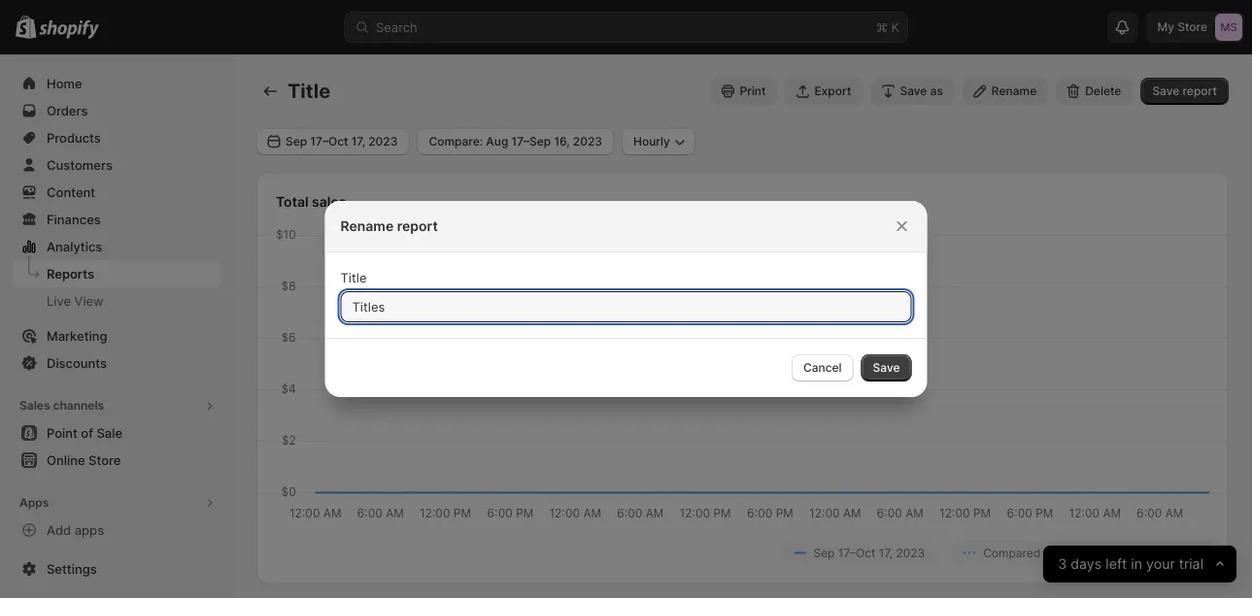 Task type: vqa. For each thing, say whether or not it's contained in the screenshot.
sales channels BUTTON
yes



Task type: describe. For each thing, give the bounding box(es) containing it.
rename for rename report
[[341, 218, 394, 235]]

search
[[376, 19, 418, 34]]

apps
[[75, 523, 104, 538]]

total sales
[[276, 193, 346, 210]]

live
[[47, 293, 71, 309]]

save as
[[900, 84, 943, 98]]

Title text field
[[341, 292, 912, 323]]

report for rename report
[[397, 218, 438, 235]]

17–sep
[[1084, 546, 1123, 560]]

apps button
[[12, 490, 222, 517]]

apps
[[19, 496, 49, 510]]

cancel button
[[792, 355, 854, 382]]

2 2023 from the left
[[1145, 546, 1174, 560]]

analytics
[[47, 239, 102, 254]]

save report button
[[1141, 78, 1229, 105]]

settings
[[47, 562, 97, 577]]

print button
[[711, 78, 778, 105]]

save for save as
[[900, 84, 927, 98]]

add apps
[[47, 523, 104, 538]]

save for save report
[[1153, 84, 1180, 98]]

total
[[276, 193, 309, 210]]

compared
[[984, 546, 1041, 560]]

16,
[[1126, 546, 1142, 560]]

delete
[[1086, 84, 1122, 98]]

reports
[[47, 266, 94, 281]]

rename report
[[341, 218, 438, 235]]

cancel
[[804, 361, 842, 375]]

sales
[[312, 193, 346, 210]]

live view link
[[12, 288, 222, 315]]

17,
[[879, 546, 893, 560]]

discounts link
[[12, 350, 222, 377]]

save button
[[862, 355, 912, 382]]

add apps button
[[12, 517, 222, 544]]



Task type: locate. For each thing, give the bounding box(es) containing it.
home link
[[12, 70, 222, 97]]

save
[[900, 84, 927, 98], [1153, 84, 1180, 98], [873, 361, 900, 375]]

report for save report
[[1183, 84, 1218, 98]]

save inside rename report "dialog"
[[873, 361, 900, 375]]

export button
[[786, 78, 863, 105]]

add
[[47, 523, 71, 538]]

rename for rename
[[992, 84, 1037, 98]]

title
[[288, 79, 331, 103], [341, 270, 367, 285]]

1 vertical spatial report
[[397, 218, 438, 235]]

compared to aug 17–sep 16, 2023
[[984, 546, 1174, 560]]

save right cancel
[[873, 361, 900, 375]]

0 vertical spatial rename
[[992, 84, 1037, 98]]

sales channels
[[19, 399, 104, 413]]

1 2023 from the left
[[896, 546, 925, 560]]

as
[[930, 84, 943, 98]]

1 horizontal spatial title
[[341, 270, 367, 285]]

analytics link
[[12, 233, 222, 260]]

home
[[47, 76, 82, 91]]

title inside rename report "dialog"
[[341, 270, 367, 285]]

report inside button
[[1183, 84, 1218, 98]]

live view
[[47, 293, 104, 309]]

k
[[892, 19, 900, 34]]

⌘ k
[[877, 19, 900, 34]]

save inside "button"
[[900, 84, 927, 98]]

0 horizontal spatial rename
[[341, 218, 394, 235]]

2023
[[896, 546, 925, 560], [1145, 546, 1174, 560]]

1 horizontal spatial 2023
[[1145, 546, 1174, 560]]

delete button
[[1056, 78, 1133, 105]]

0 horizontal spatial title
[[288, 79, 331, 103]]

rename inside button
[[992, 84, 1037, 98]]

17–oct
[[838, 546, 876, 560]]

print
[[740, 84, 766, 98]]

rename
[[992, 84, 1037, 98], [341, 218, 394, 235]]

aug
[[1059, 546, 1080, 560]]

sep 17–oct 17, 2023
[[814, 546, 925, 560]]

sales channels button
[[12, 393, 222, 420]]

rename down sales
[[341, 218, 394, 235]]

2023 right 17, at the bottom right of the page
[[896, 546, 925, 560]]

view
[[74, 293, 104, 309]]

0 horizontal spatial report
[[397, 218, 438, 235]]

report inside "dialog"
[[397, 218, 438, 235]]

to
[[1044, 546, 1055, 560]]

rename inside "dialog"
[[341, 218, 394, 235]]

discounts
[[47, 356, 107, 371]]

save report
[[1153, 84, 1218, 98]]

save as button
[[871, 78, 955, 105]]

export
[[815, 84, 852, 98]]

settings link
[[12, 556, 222, 583]]

rename right as
[[992, 84, 1037, 98]]

reports link
[[12, 260, 222, 288]]

rename button
[[963, 78, 1049, 105]]

⌘
[[877, 19, 888, 34]]

rename report dialog
[[0, 201, 1253, 397]]

0 vertical spatial title
[[288, 79, 331, 103]]

1 vertical spatial rename
[[341, 218, 394, 235]]

sep
[[814, 546, 835, 560]]

1 horizontal spatial rename
[[992, 84, 1037, 98]]

2023 right 16,
[[1145, 546, 1174, 560]]

save right the delete
[[1153, 84, 1180, 98]]

save left as
[[900, 84, 927, 98]]

shopify image
[[39, 20, 99, 39]]

0 horizontal spatial 2023
[[896, 546, 925, 560]]

sales
[[19, 399, 50, 413]]

1 vertical spatial title
[[341, 270, 367, 285]]

1 horizontal spatial report
[[1183, 84, 1218, 98]]

channels
[[53, 399, 104, 413]]

0 vertical spatial report
[[1183, 84, 1218, 98]]

report
[[1183, 84, 1218, 98], [397, 218, 438, 235]]



